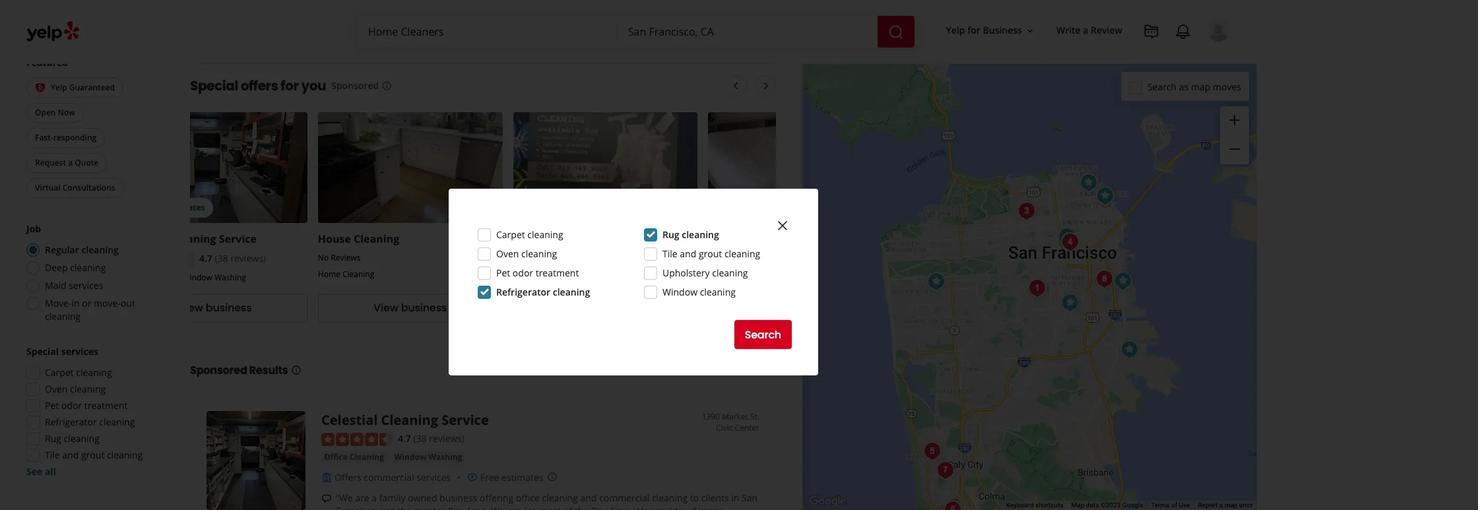 Task type: describe. For each thing, give the bounding box(es) containing it.
upholstery cleaning
[[663, 267, 748, 279]]

cleaning up window washing at bottom
[[381, 411, 438, 429]]

0 vertical spatial free estimates
[[147, 202, 205, 213]]

virtual consultations
[[35, 182, 115, 193]]

no inside house cleaning no reviews home cleaning view business
[[318, 252, 329, 264]]

get pricing & availability button
[[513, 294, 698, 323]]

"we
[[336, 492, 353, 504]]

pet odor treatment inside the search dialog
[[496, 267, 579, 279]]

0 horizontal spatial cleaning,
[[147, 272, 180, 283]]

special offers for you
[[190, 77, 326, 95]]

map region
[[701, 52, 1377, 510]]

celestial cleaning service for the bottom celestial cleaning service link
[[321, 411, 489, 429]]

16 info v2 image
[[382, 81, 392, 91]]

cleaning, for family
[[537, 269, 571, 280]]

16 info v2 image
[[291, 365, 301, 375]]

regular cleaning
[[45, 244, 119, 256]]

a inside "we are a family owned business offering office cleaning and commercial cleaning to clients in san francisco and the greater bay area. we service most of the bay area. we provide:…"
[[372, 492, 377, 504]]

free price estimates from local home cleaners image
[[653, 0, 719, 42]]

provide:…"
[[650, 505, 696, 510]]

services for maid services
[[69, 279, 103, 292]]

0 horizontal spatial free
[[147, 202, 164, 213]]

0 vertical spatial 4.7 (38 reviews)
[[199, 252, 266, 265]]

you
[[301, 77, 326, 95]]

hellen
[[513, 232, 547, 246]]

terms of use
[[1151, 502, 1190, 509]]

special for special services
[[26, 345, 59, 358]]

business
[[983, 24, 1022, 37]]

open now button
[[26, 103, 84, 123]]

celestial cleaning service image inside "map" region
[[1054, 224, 1080, 250]]

user actions element
[[936, 16, 1249, 98]]

1 vertical spatial rug cleaning
[[45, 432, 100, 445]]

0 vertical spatial reviews)
[[230, 252, 266, 265]]

1 vertical spatial pet odor treatment
[[45, 399, 128, 412]]

zoom out image
[[1227, 141, 1243, 157]]

celestial for celestial cleaning service link to the top
[[123, 232, 168, 246]]

home inside house cleaning no reviews home cleaning view business
[[318, 269, 340, 280]]

cleaning, for cleaning
[[733, 269, 767, 280]]

&
[[602, 300, 609, 316]]

terms of use link
[[1151, 502, 1190, 509]]

get
[[542, 300, 560, 316]]

most
[[539, 505, 561, 510]]

request
[[35, 157, 66, 168]]

view business link for view
[[318, 294, 503, 323]]

house cleaning no reviews home cleaning view business
[[318, 232, 447, 316]]

1 horizontal spatial free estimates
[[480, 471, 543, 484]]

in inside "we are a family owned business offering office cleaning and commercial cleaning to clients in san francisco and the greater bay area. we service most of the bay area. we provide:…"
[[731, 492, 739, 504]]

pet inside the search dialog
[[496, 267, 510, 279]]

2 vertical spatial services
[[417, 471, 451, 484]]

1 vertical spatial celestial cleaning service link
[[321, 411, 489, 429]]

consultations
[[63, 182, 115, 193]]

service
[[507, 505, 537, 510]]

oven cleaning inside the search dialog
[[496, 247, 557, 260]]

regular for regular cleaning clear all
[[26, 23, 55, 35]]

results
[[249, 363, 288, 378]]

report
[[1198, 502, 1218, 509]]

16 chevron down v2 image
[[1025, 26, 1035, 36]]

refrigerator inside the search dialog
[[496, 286, 550, 298]]

view business for start cleaning service
[[764, 300, 838, 316]]

carpet cleaning inside the search dialog
[[496, 228, 563, 241]]

deep cleaning
[[45, 261, 106, 274]]

16 yelp guaranteed v2 image
[[35, 82, 46, 93]]

reviews inside house cleaning no reviews home cleaning view business
[[331, 252, 360, 264]]

map data ©2023 google
[[1071, 502, 1143, 509]]

open now
[[35, 107, 75, 118]]

civic
[[716, 422, 733, 433]]

0 horizontal spatial celestial cleaning service image
[[207, 411, 306, 510]]

view business for celestial cleaning service
[[178, 300, 252, 316]]

office cleaning button
[[321, 451, 387, 464]]

featured
[[26, 56, 68, 68]]

family
[[379, 492, 406, 504]]

start cleaning service link
[[708, 232, 823, 246]]

regular cleaning clear all
[[26, 23, 87, 45]]

window washing link
[[392, 451, 465, 464]]

a for write
[[1083, 24, 1089, 37]]

1 bay from the left
[[448, 505, 464, 510]]

service for the bottom celestial cleaning service link
[[442, 411, 489, 429]]

1 vertical spatial rug
[[45, 432, 61, 445]]

see all button
[[26, 465, 56, 478]]

report a map error link
[[1198, 502, 1253, 509]]

previous image
[[728, 78, 744, 94]]

center
[[735, 422, 760, 433]]

carpet inside 'group'
[[45, 366, 74, 379]]

richyelle's cleaning image
[[919, 438, 945, 465]]

clear all link
[[26, 34, 56, 45]]

keyboard shortcuts button
[[1006, 501, 1064, 510]]

virtual
[[35, 182, 60, 193]]

view for celestial cleaning service
[[178, 300, 203, 316]]

as
[[1179, 80, 1189, 93]]

0 vertical spatial 4.7
[[199, 252, 212, 265]]

for inside the yelp for business button
[[968, 24, 981, 37]]

0 horizontal spatial commercial
[[364, 471, 414, 484]]

map
[[1071, 502, 1085, 509]]

window washing
[[394, 452, 462, 463]]

start cleaning service no reviews home cleaning, office cleaning
[[708, 232, 825, 280]]

hellen family cleaning link
[[513, 232, 633, 246]]

search image
[[888, 24, 904, 40]]

0 vertical spatial 4.7 star rating image
[[123, 253, 194, 266]]

washing inside button
[[429, 452, 462, 463]]

office inside start cleaning service no reviews home cleaning, office cleaning
[[769, 269, 791, 280]]

regular for regular cleaning
[[45, 244, 79, 256]]

move-in or move-out cleaning
[[45, 297, 135, 323]]

fast-responding
[[35, 132, 97, 143]]

option group containing job
[[22, 222, 164, 323]]

1 horizontal spatial free
[[480, 471, 499, 484]]

tile inside the search dialog
[[663, 247, 678, 260]]

rug cleaning inside the search dialog
[[663, 228, 719, 241]]

service inside start cleaning service no reviews home cleaning, office cleaning
[[786, 232, 823, 246]]

maid services
[[45, 279, 103, 292]]

see all
[[26, 465, 56, 478]]

upholstery
[[663, 267, 710, 279]]

1 horizontal spatial of
[[1171, 502, 1177, 509]]

google image
[[806, 493, 849, 510]]

0 vertical spatial celestial cleaning service link
[[123, 232, 257, 246]]

commercial cleaning solutions san francisco image
[[1092, 183, 1118, 209]]

1 vertical spatial refrigerator
[[45, 416, 97, 428]]

services for special services
[[61, 345, 98, 358]]

pronto property services image
[[1075, 170, 1102, 196]]

1 vertical spatial treatment
[[84, 399, 128, 412]]

reviews for hellen
[[526, 252, 556, 264]]

report a map error
[[1198, 502, 1253, 509]]

1 vertical spatial 4.7
[[398, 432, 411, 445]]

0 vertical spatial estimates
[[166, 202, 205, 213]]

clients
[[701, 492, 729, 504]]

window cleaning
[[663, 286, 736, 298]]

deep
[[45, 261, 68, 274]]

16 speech v2 image
[[321, 494, 332, 504]]

yelp for yelp guaranteed
[[51, 82, 67, 93]]

2 bay from the left
[[591, 505, 607, 510]]

family
[[550, 232, 585, 246]]

1 horizontal spatial (38
[[413, 432, 427, 445]]

now
[[58, 107, 75, 118]]

0 horizontal spatial window
[[182, 272, 212, 283]]

commercial inside "we are a family owned business offering office cleaning and commercial cleaning to clients in san francisco and the greater bay area. we service most of the bay area. we provide:…"
[[599, 492, 650, 504]]

move-
[[45, 297, 72, 310]]

1 vertical spatial carpet cleaning
[[45, 366, 112, 379]]

0 horizontal spatial for
[[281, 77, 299, 95]]

offers
[[241, 77, 278, 95]]

view inside house cleaning no reviews home cleaning view business
[[374, 300, 398, 316]]

cleaning down house cleaning link
[[342, 269, 374, 280]]

sponsored results
[[190, 363, 288, 378]]

moves
[[1213, 80, 1241, 93]]

shortcuts
[[1036, 502, 1064, 509]]

write a review link
[[1051, 19, 1128, 43]]

0 horizontal spatial tile
[[45, 449, 60, 461]]

office cleaning, window washing
[[123, 272, 246, 283]]

availability
[[612, 300, 669, 316]]

ana's cleaning services image
[[1013, 198, 1040, 224]]

refrigerator cleaning inside the search dialog
[[496, 286, 590, 298]]

cleaning down start cleaning service link
[[793, 269, 825, 280]]

cleaning right house
[[354, 232, 399, 246]]

write
[[1057, 24, 1081, 37]]

responding
[[53, 132, 97, 143]]

start
[[708, 232, 735, 246]]

1 the from the left
[[398, 505, 412, 510]]

1 vertical spatial estimates
[[502, 471, 543, 484]]

1 vertical spatial pet
[[45, 399, 59, 412]]

©2023
[[1101, 502, 1121, 509]]

greater
[[414, 505, 446, 510]]

st.
[[750, 411, 760, 422]]

yelp guaranteed
[[51, 82, 115, 93]]

special for special offers for you
[[190, 77, 238, 95]]

cleaning right start on the left top of page
[[737, 232, 783, 246]]

offers
[[335, 471, 361, 484]]



Task type: vqa. For each thing, say whether or not it's contained in the screenshot.
115
no



Task type: locate. For each thing, give the bounding box(es) containing it.
0 horizontal spatial reviews)
[[230, 252, 266, 265]]

view business down office cleaning, window washing on the left bottom
[[178, 300, 252, 316]]

special left offers
[[190, 77, 238, 95]]

odor inside the search dialog
[[513, 267, 533, 279]]

area. down the offering
[[466, 505, 489, 510]]

reviews)
[[230, 252, 266, 265], [429, 432, 465, 445]]

pet odor treatment down hellen
[[496, 267, 579, 279]]

bay
[[448, 505, 464, 510], [591, 505, 607, 510]]

special
[[190, 77, 238, 95], [26, 345, 59, 358]]

celestial cleaning service link up office cleaning, window washing on the left bottom
[[123, 232, 257, 246]]

0 vertical spatial (38
[[215, 252, 228, 265]]

cleaning, inside start cleaning service no reviews home cleaning, office cleaning
[[733, 269, 767, 280]]

home inside start cleaning service no reviews home cleaning, office cleaning
[[708, 269, 731, 280]]

yelp for yelp for business
[[946, 24, 965, 37]]

1 view business link from the left
[[123, 294, 307, 323]]

2 view from the left
[[374, 300, 398, 316]]

1 vertical spatial for
[[281, 77, 299, 95]]

all right clear
[[48, 34, 56, 45]]

group containing special services
[[22, 345, 164, 478]]

window inside button
[[394, 452, 426, 463]]

search for search
[[745, 327, 781, 342]]

1 vertical spatial group
[[22, 345, 164, 478]]

rug cleaning
[[663, 228, 719, 241], [45, 432, 100, 445]]

1 horizontal spatial pet
[[496, 267, 510, 279]]

yelp right 16 yelp guaranteed v2 'image'
[[51, 82, 67, 93]]

in left san
[[731, 492, 739, 504]]

hellen family cleaning no reviews office cleaning, home cleaning
[[513, 232, 633, 280]]

1 horizontal spatial sponsored
[[331, 79, 379, 92]]

services
[[69, 279, 103, 292], [61, 345, 98, 358], [417, 471, 451, 484]]

window for window washing
[[394, 452, 426, 463]]

0 vertical spatial free
[[147, 202, 164, 213]]

error
[[1239, 502, 1253, 509]]

0 horizontal spatial reviews
[[331, 252, 360, 264]]

1 vertical spatial refrigerator cleaning
[[45, 416, 135, 428]]

regular up featured
[[26, 23, 55, 35]]

0 horizontal spatial celestial cleaning service
[[123, 232, 257, 246]]

of inside "we are a family owned business offering office cleaning and commercial cleaning to clients in san francisco and the greater bay area. we service most of the bay area. we provide:…"
[[564, 505, 572, 510]]

office up the out
[[123, 272, 145, 283]]

1 vertical spatial special
[[26, 345, 59, 358]]

oven cleaning down hellen
[[496, 247, 557, 260]]

the down family
[[398, 505, 412, 510]]

1 vertical spatial window
[[663, 286, 698, 298]]

1 horizontal spatial tile
[[663, 247, 678, 260]]

0 horizontal spatial in
[[72, 297, 80, 310]]

oven cleaning
[[496, 247, 557, 260], [45, 383, 106, 395]]

view business link for cleaning,
[[708, 294, 893, 323]]

refrigerator cleaning
[[496, 286, 590, 298], [45, 416, 135, 428]]

1 vertical spatial oven
[[45, 383, 68, 395]]

a right the write
[[1083, 24, 1089, 37]]

4.7 (38 reviews) up office cleaning, window washing on the left bottom
[[199, 252, 266, 265]]

0 vertical spatial window
[[182, 272, 212, 283]]

yelp inside user actions element
[[946, 24, 965, 37]]

1 horizontal spatial the
[[575, 505, 589, 510]]

1 horizontal spatial celestial cleaning service link
[[321, 411, 489, 429]]

yelp left 'business'
[[946, 24, 965, 37]]

tile and grout cleaning inside the search dialog
[[663, 247, 760, 260]]

request a quote
[[35, 157, 99, 168]]

1 horizontal spatial 4.7 (38 reviews)
[[398, 432, 465, 445]]

oven cleaning down special services
[[45, 383, 106, 395]]

grout inside the search dialog
[[699, 247, 722, 260]]

home up window cleaning
[[708, 269, 731, 280]]

celestial cleaning service link up window washing at bottom
[[321, 411, 489, 429]]

home up pricing
[[573, 269, 595, 280]]

cleaning right family
[[588, 232, 633, 246]]

cleaning
[[57, 23, 87, 35], [528, 228, 563, 241], [682, 228, 719, 241], [81, 244, 119, 256], [521, 247, 557, 260], [725, 247, 760, 260], [70, 261, 106, 274], [712, 267, 748, 279], [553, 286, 590, 298], [700, 286, 736, 298], [45, 310, 81, 323], [76, 366, 112, 379], [70, 383, 106, 395], [99, 416, 135, 428], [64, 432, 100, 445], [107, 449, 143, 461], [542, 492, 578, 504], [652, 492, 688, 504]]

no up upholstery cleaning
[[708, 252, 719, 264]]

to
[[690, 492, 699, 504]]

1 horizontal spatial oven
[[496, 247, 519, 260]]

pricing
[[563, 300, 599, 316]]

odor inside 'group'
[[61, 399, 82, 412]]

regular inside the regular cleaning clear all
[[26, 23, 55, 35]]

home inside hellen family cleaning no reviews office cleaning, home cleaning
[[573, 269, 595, 280]]

write a review
[[1057, 24, 1123, 37]]

keyboard
[[1006, 502, 1034, 509]]

0 horizontal spatial 4.7 (38 reviews)
[[199, 252, 266, 265]]

office cleaning
[[324, 452, 384, 463]]

4.7 (38 reviews)
[[199, 252, 266, 265], [398, 432, 465, 445]]

0 horizontal spatial bay
[[448, 505, 464, 510]]

map for moves
[[1191, 80, 1211, 93]]

carpet down special services
[[45, 366, 74, 379]]

4.7 up window washing at bottom
[[398, 432, 411, 445]]

0 horizontal spatial 4.7 star rating image
[[123, 253, 194, 266]]

in left or
[[72, 297, 80, 310]]

0 vertical spatial all
[[48, 34, 56, 45]]

area.
[[466, 505, 489, 510], [609, 505, 632, 510]]

rug cleaning up upholstery
[[663, 228, 719, 241]]

quote
[[75, 157, 99, 168]]

window for window cleaning
[[663, 286, 698, 298]]

sparkling clean pro image
[[1057, 229, 1083, 255]]

celestial up office cleaning, window washing on the left bottom
[[123, 232, 168, 246]]

3 view business link from the left
[[708, 294, 893, 323]]

celestial cleaning service up office cleaning, window washing on the left bottom
[[123, 232, 257, 246]]

1 horizontal spatial bay
[[591, 505, 607, 510]]

oven
[[496, 247, 519, 260], [45, 383, 68, 395]]

no down house
[[318, 252, 329, 264]]

(38 up window washing at bottom
[[413, 432, 427, 445]]

1 vertical spatial regular
[[45, 244, 79, 256]]

rug inside the search dialog
[[663, 228, 679, 241]]

request a quote button
[[26, 153, 107, 173]]

zoom in image
[[1227, 112, 1243, 128]]

refrigerator up see all
[[45, 416, 97, 428]]

of right most
[[564, 505, 572, 510]]

0 horizontal spatial refrigerator cleaning
[[45, 416, 135, 428]]

search as map moves
[[1148, 80, 1241, 93]]

office down hellen
[[513, 269, 535, 280]]

sponsored for sponsored results
[[190, 363, 247, 378]]

carpet left family
[[496, 228, 525, 241]]

0 horizontal spatial view business
[[178, 300, 252, 316]]

oven inside 'group'
[[45, 383, 68, 395]]

1 vertical spatial oven cleaning
[[45, 383, 106, 395]]

oven inside the search dialog
[[496, 247, 519, 260]]

window inside the search dialog
[[663, 286, 698, 298]]

0 vertical spatial odor
[[513, 267, 533, 279]]

2 view business from the left
[[764, 300, 838, 316]]

search
[[1148, 80, 1177, 93], [745, 327, 781, 342]]

2 horizontal spatial no
[[708, 252, 719, 264]]

treatment
[[536, 267, 579, 279], [84, 399, 128, 412]]

4.7 (38 reviews) up window washing at bottom
[[398, 432, 465, 445]]

tile and grout cleaning up see all
[[45, 449, 143, 461]]

window
[[182, 272, 212, 283], [663, 286, 698, 298], [394, 452, 426, 463]]

0 vertical spatial regular
[[26, 23, 55, 35]]

treatment inside the search dialog
[[536, 267, 579, 279]]

view for start cleaning service
[[764, 300, 789, 316]]

alves cleaning image
[[1024, 275, 1050, 302]]

cleaning
[[171, 232, 216, 246], [354, 232, 399, 246], [588, 232, 633, 246], [737, 232, 783, 246], [342, 269, 374, 280], [597, 269, 629, 280], [793, 269, 825, 280], [381, 411, 438, 429], [350, 452, 384, 463]]

bay area janitorial force, inc. image
[[1110, 268, 1136, 294]]

1 horizontal spatial yelp
[[946, 24, 965, 37]]

out
[[121, 297, 135, 310]]

0 horizontal spatial oven cleaning
[[45, 383, 106, 395]]

1 reviews from the left
[[331, 252, 360, 264]]

yelp for business button
[[941, 19, 1041, 43]]

owned
[[408, 492, 437, 504]]

are
[[355, 492, 369, 504]]

carpet
[[496, 228, 525, 241], [45, 366, 74, 379]]

1 view business from the left
[[178, 300, 252, 316]]

fast-responding button
[[26, 128, 105, 148]]

san
[[742, 492, 758, 504]]

free estimates
[[147, 202, 205, 213], [480, 471, 543, 484]]

0 horizontal spatial pet odor treatment
[[45, 399, 128, 412]]

all right see
[[45, 465, 56, 478]]

1 no from the left
[[318, 252, 329, 264]]

info icon image
[[547, 472, 558, 483], [547, 472, 558, 483]]

virtual consultations button
[[26, 178, 124, 198]]

cleaning up offers
[[350, 452, 384, 463]]

a inside button
[[68, 157, 73, 168]]

grout
[[699, 247, 722, 260], [81, 449, 104, 461]]

1 home from the left
[[318, 269, 340, 280]]

all
[[48, 34, 56, 45], [45, 465, 56, 478]]

2 the from the left
[[575, 505, 589, 510]]

rug cleaning up see all
[[45, 432, 100, 445]]

4.7 star rating image
[[123, 253, 194, 266], [321, 433, 393, 446]]

0 horizontal spatial search
[[745, 327, 781, 342]]

2 we from the left
[[634, 505, 648, 510]]

of left use
[[1171, 502, 1177, 509]]

2 no from the left
[[513, 252, 524, 264]]

1 vertical spatial celestial
[[321, 411, 378, 429]]

for left 'business'
[[968, 24, 981, 37]]

offering
[[480, 492, 514, 504]]

sponsored left 16 info v2 image
[[331, 79, 379, 92]]

we left the provide:…"
[[634, 505, 648, 510]]

4.7 star rating image up office cleaning, window washing on the left bottom
[[123, 253, 194, 266]]

1390
[[702, 411, 720, 422]]

1 horizontal spatial carpet cleaning
[[496, 228, 563, 241]]

notifications image
[[1175, 24, 1191, 40]]

office
[[516, 492, 540, 504]]

0 horizontal spatial service
[[219, 232, 257, 246]]

1 vertical spatial celestial cleaning service image
[[207, 411, 306, 510]]

odor down special services
[[61, 399, 82, 412]]

yelp inside featured "group"
[[51, 82, 67, 93]]

4.7 star rating image up office cleaning
[[321, 433, 393, 446]]

washing
[[215, 272, 246, 283], [429, 452, 462, 463]]

all inside 'group'
[[45, 465, 56, 478]]

1 horizontal spatial cleaning,
[[537, 269, 571, 280]]

reviews
[[331, 252, 360, 264], [526, 252, 556, 264], [721, 252, 751, 264]]

market
[[722, 411, 748, 422]]

and inside the search dialog
[[680, 247, 696, 260]]

tile up see all
[[45, 449, 60, 461]]

rug up see all
[[45, 432, 61, 445]]

option group
[[22, 222, 164, 323]]

0 vertical spatial carpet cleaning
[[496, 228, 563, 241]]

berryclean image
[[1091, 266, 1118, 292]]

1 we from the left
[[491, 505, 505, 510]]

office cleaning link
[[321, 451, 387, 464]]

map left 'error'
[[1225, 502, 1238, 509]]

no inside hellen family cleaning no reviews office cleaning, home cleaning
[[513, 252, 524, 264]]

victory's cleaning services image
[[932, 457, 959, 484]]

1 horizontal spatial refrigerator cleaning
[[496, 286, 590, 298]]

clear
[[26, 34, 45, 45]]

a for report
[[1219, 502, 1223, 509]]

cleaning inside button
[[350, 452, 384, 463]]

1 vertical spatial services
[[61, 345, 98, 358]]

a right report
[[1219, 502, 1223, 509]]

1 horizontal spatial in
[[731, 492, 739, 504]]

None search field
[[358, 16, 917, 48]]

business inside "we are a family owned business offering office cleaning and commercial cleaning to clients in san francisco and the greater bay area. we service most of the bay area. we provide:…"
[[440, 492, 477, 504]]

search button
[[734, 320, 792, 349]]

cleaning up get pricing & availability
[[597, 269, 629, 280]]

regular
[[26, 23, 55, 35], [45, 244, 79, 256]]

close image
[[775, 218, 791, 233]]

office inside hellen family cleaning no reviews office cleaning, home cleaning
[[513, 269, 535, 280]]

1 vertical spatial reviews)
[[429, 432, 465, 445]]

no inside start cleaning service no reviews home cleaning, office cleaning
[[708, 252, 719, 264]]

office inside office cleaning button
[[324, 452, 348, 463]]

3 view from the left
[[764, 300, 789, 316]]

trejo & daughters cleaning service image
[[923, 269, 949, 295]]

open
[[35, 107, 56, 118]]

0 horizontal spatial grout
[[81, 449, 104, 461]]

celestial cleaning service for celestial cleaning service link to the top
[[123, 232, 257, 246]]

0 vertical spatial commercial
[[364, 471, 414, 484]]

map right as
[[1191, 80, 1211, 93]]

0 horizontal spatial tile and grout cleaning
[[45, 449, 143, 461]]

1 vertical spatial 4.7 (38 reviews)
[[398, 432, 465, 445]]

projects image
[[1144, 24, 1160, 40]]

google
[[1122, 502, 1143, 509]]

reviews for start
[[721, 252, 751, 264]]

0 vertical spatial refrigerator
[[496, 286, 550, 298]]

3 reviews from the left
[[721, 252, 751, 264]]

rug up upholstery
[[663, 228, 679, 241]]

carpet inside the search dialog
[[496, 228, 525, 241]]

celestial for the bottom celestial cleaning service link
[[321, 411, 378, 429]]

2 horizontal spatial service
[[786, 232, 823, 246]]

get pricing & availability
[[542, 300, 669, 316]]

0 vertical spatial grout
[[699, 247, 722, 260]]

guaranteed
[[69, 82, 115, 93]]

1 horizontal spatial view
[[374, 300, 398, 316]]

1390 market st. civic center
[[702, 411, 760, 433]]

tile up upholstery
[[663, 247, 678, 260]]

reviews inside hellen family cleaning no reviews office cleaning, home cleaning
[[526, 252, 556, 264]]

view business up search "button"
[[764, 300, 838, 316]]

celestial cleaning service up window washing at bottom
[[321, 411, 489, 429]]

2 area. from the left
[[609, 505, 632, 510]]

0 horizontal spatial view
[[178, 300, 203, 316]]

0 horizontal spatial pet
[[45, 399, 59, 412]]

1 vertical spatial 4.7 star rating image
[[321, 433, 393, 446]]

free estimates link
[[123, 112, 307, 223]]

search for search as map moves
[[1148, 80, 1177, 93]]

refrigerator
[[496, 286, 550, 298], [45, 416, 97, 428]]

celestial
[[123, 232, 168, 246], [321, 411, 378, 429]]

1 vertical spatial celestial cleaning service
[[321, 411, 489, 429]]

3 no from the left
[[708, 252, 719, 264]]

1 horizontal spatial rug
[[663, 228, 679, 241]]

sponsored for sponsored
[[331, 79, 379, 92]]

celestial up office cleaning
[[321, 411, 378, 429]]

1 vertical spatial grout
[[81, 449, 104, 461]]

reviews down hellen
[[526, 252, 556, 264]]

3 home from the left
[[708, 269, 731, 280]]

regular inside option group
[[45, 244, 79, 256]]

business inside house cleaning no reviews home cleaning view business
[[401, 300, 447, 316]]

window washing button
[[392, 451, 465, 464]]

for left the you in the top left of the page
[[281, 77, 299, 95]]

cleaning up office cleaning, window washing on the left bottom
[[171, 232, 216, 246]]

a for request
[[68, 157, 73, 168]]

0 horizontal spatial estimates
[[166, 202, 205, 213]]

reviews down house
[[331, 252, 360, 264]]

0 horizontal spatial carpet cleaning
[[45, 366, 112, 379]]

1 area. from the left
[[466, 505, 489, 510]]

data
[[1086, 502, 1099, 509]]

cleaning inside the regular cleaning clear all
[[57, 23, 87, 35]]

0 horizontal spatial oven
[[45, 383, 68, 395]]

1 view from the left
[[178, 300, 203, 316]]

services down window washing link
[[417, 471, 451, 484]]

cleaning, inside hellen family cleaning no reviews office cleaning, home cleaning
[[537, 269, 571, 280]]

1 vertical spatial search
[[745, 327, 781, 342]]

services down move-in or move-out cleaning
[[61, 345, 98, 358]]

celestial cleaning service image
[[1054, 224, 1080, 250], [207, 411, 306, 510]]

1 horizontal spatial 4.7 star rating image
[[321, 433, 393, 446]]

2 reviews from the left
[[526, 252, 556, 264]]

0 horizontal spatial yelp
[[51, 82, 67, 93]]

review
[[1091, 24, 1123, 37]]

4.7 up office cleaning, window washing on the left bottom
[[199, 252, 212, 265]]

yelp for business
[[946, 24, 1022, 37]]

1 vertical spatial tile and grout cleaning
[[45, 449, 143, 461]]

featured group
[[24, 56, 164, 201]]

no for start
[[708, 252, 719, 264]]

1 horizontal spatial service
[[442, 411, 489, 429]]

(38
[[215, 252, 228, 265], [413, 432, 427, 445]]

sponsored left results
[[190, 363, 247, 378]]

cleaning inside move-in or move-out cleaning
[[45, 310, 81, 323]]

0 horizontal spatial map
[[1191, 80, 1211, 93]]

no for hellen
[[513, 252, 524, 264]]

all inside the regular cleaning clear all
[[48, 34, 56, 45]]

0 vertical spatial pet odor treatment
[[496, 267, 579, 279]]

refrigerator up get
[[496, 286, 550, 298]]

16 free estimates v2 image
[[467, 473, 478, 483]]

use
[[1179, 502, 1190, 509]]

1 vertical spatial odor
[[61, 399, 82, 412]]

"we are a family owned business offering office cleaning and commercial cleaning to clients in san francisco and the greater bay area. we service most of the bay area. we provide:…"
[[336, 492, 758, 510]]

in inside move-in or move-out cleaning
[[72, 297, 80, 310]]

0 vertical spatial for
[[968, 24, 981, 37]]

map
[[1191, 80, 1211, 93], [1225, 502, 1238, 509]]

16 commercial services v2 image
[[321, 473, 332, 483]]

oven down hellen
[[496, 247, 519, 260]]

pet odor treatment down special services
[[45, 399, 128, 412]]

tile and grout cleaning down start on the left top of page
[[663, 247, 760, 260]]

next image
[[758, 78, 774, 94]]

service for celestial cleaning service link to the top
[[219, 232, 257, 246]]

map for error
[[1225, 502, 1238, 509]]

1 vertical spatial all
[[45, 465, 56, 478]]

(38 up office cleaning, window washing on the left bottom
[[215, 252, 228, 265]]

office up the 16 commercial services v2 icon
[[324, 452, 348, 463]]

1 vertical spatial free
[[480, 471, 499, 484]]

0 horizontal spatial area.
[[466, 505, 489, 510]]

see
[[26, 465, 42, 478]]

service
[[219, 232, 257, 246], [786, 232, 823, 246], [442, 411, 489, 429]]

area. left the provide:…"
[[609, 505, 632, 510]]

0 vertical spatial group
[[1220, 106, 1249, 164]]

keyboard shortcuts
[[1006, 502, 1064, 509]]

odor down hellen
[[513, 267, 533, 279]]

we down the offering
[[491, 505, 505, 510]]

0 horizontal spatial sponsored
[[190, 363, 247, 378]]

search inside "button"
[[745, 327, 781, 342]]

loany's deep cleaning service image
[[939, 497, 966, 510]]

no down hellen
[[513, 252, 524, 264]]

0 vertical spatial special
[[190, 77, 238, 95]]

reviews inside start cleaning service no reviews home cleaning, office cleaning
[[721, 252, 751, 264]]

hellen family cleaning image
[[1116, 337, 1143, 363]]

move-
[[94, 297, 121, 310]]

2 home from the left
[[573, 269, 595, 280]]

bay right most
[[591, 505, 607, 510]]

a right are
[[372, 492, 377, 504]]

0 vertical spatial washing
[[215, 272, 246, 283]]

2 horizontal spatial view
[[764, 300, 789, 316]]

1 vertical spatial tile
[[45, 449, 60, 461]]

group
[[1220, 106, 1249, 164], [22, 345, 164, 478]]

francisco
[[336, 505, 376, 510]]

home
[[318, 269, 340, 280], [573, 269, 595, 280], [708, 269, 731, 280]]

offers commercial services
[[335, 471, 451, 484]]

white building maintenance image
[[1057, 290, 1083, 316]]

special down "move-"
[[26, 345, 59, 358]]

office down start cleaning service link
[[769, 269, 791, 280]]

a left quote
[[68, 157, 73, 168]]

0 vertical spatial rug
[[663, 228, 679, 241]]

the right most
[[575, 505, 589, 510]]

0 vertical spatial services
[[69, 279, 103, 292]]

regular up the deep
[[45, 244, 79, 256]]

celestial cleaning service
[[123, 232, 257, 246], [321, 411, 489, 429]]

oven down special services
[[45, 383, 68, 395]]

cleaning,
[[537, 269, 571, 280], [733, 269, 767, 280], [147, 272, 180, 283]]

home down house
[[318, 269, 340, 280]]

0 vertical spatial refrigerator cleaning
[[496, 286, 590, 298]]

0 horizontal spatial view business link
[[123, 294, 307, 323]]

view business
[[178, 300, 252, 316], [764, 300, 838, 316]]

services up or
[[69, 279, 103, 292]]

1 horizontal spatial celestial
[[321, 411, 378, 429]]

2 horizontal spatial home
[[708, 269, 731, 280]]

bay right greater
[[448, 505, 464, 510]]

reviews down start on the left top of page
[[721, 252, 751, 264]]

0 horizontal spatial special
[[26, 345, 59, 358]]

celestial cleaning service link
[[123, 232, 257, 246], [321, 411, 489, 429]]

2 view business link from the left
[[318, 294, 503, 323]]

search dialog
[[0, 0, 1478, 510]]



